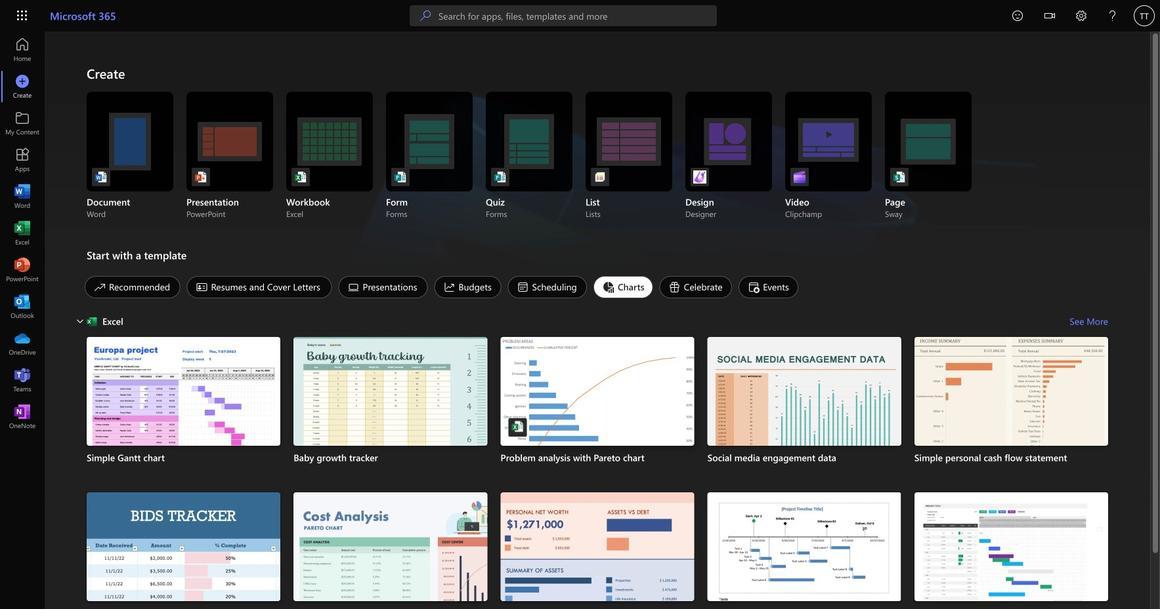 Task type: locate. For each thing, give the bounding box(es) containing it.
cost analysis with pareto chart list item
[[294, 493, 487, 610]]

simple personal cash flow statement list item
[[914, 337, 1108, 488]]

tt image
[[1134, 5, 1155, 26]]

problem analysis with pareto chart image
[[501, 337, 694, 487]]

celebrate element
[[660, 276, 732, 299]]

Search box. Suggestions appear as you type. search field
[[439, 5, 717, 26]]

milestone and task project timeline link element
[[708, 607, 901, 610]]

onenote image
[[16, 411, 29, 424]]

resumes and cover letters element
[[187, 276, 332, 299]]

list
[[87, 337, 1108, 610]]

designer design image
[[693, 171, 706, 184], [693, 171, 706, 184]]

outlook image
[[16, 301, 29, 314]]

apps image
[[16, 154, 29, 167]]

scheduling element
[[508, 276, 587, 299]]

events element
[[739, 276, 799, 299]]

baby growth tracker image
[[294, 337, 487, 487]]

onedrive image
[[16, 337, 29, 351]]

social media engagement data link element
[[708, 452, 901, 465]]

milestone and task project timeline list item
[[708, 493, 901, 610]]

application
[[0, 32, 1160, 610]]

create image
[[16, 80, 29, 93]]

tab list
[[81, 273, 1108, 302]]

cost analysis with pareto chart link element
[[294, 607, 487, 610]]

new quiz image
[[494, 171, 507, 184]]

simple gantt chart link element
[[87, 452, 280, 465]]

social media engagement data list item
[[708, 337, 901, 488]]

agile gantt chart list item
[[914, 493, 1108, 610]]

simple personal cash flow statement link element
[[914, 452, 1108, 465]]

None search field
[[410, 5, 717, 26]]

bid tracker list item
[[87, 493, 280, 610]]

navigation
[[0, 32, 45, 436]]

simple gantt chart image
[[87, 337, 280, 487]]

charts element
[[593, 276, 653, 299]]

1 tab from the left
[[81, 276, 183, 299]]

tab
[[81, 276, 183, 299], [183, 276, 335, 299], [335, 276, 431, 299], [431, 276, 505, 299], [505, 276, 590, 299], [590, 276, 656, 299], [656, 276, 736, 299], [736, 276, 802, 299]]

word document image
[[95, 171, 108, 184]]

banner
[[0, 0, 1160, 34]]

forms survey image
[[394, 171, 407, 184]]

bid tracker link element
[[87, 607, 280, 610]]

5 tab from the left
[[505, 276, 590, 299]]



Task type: vqa. For each thing, say whether or not it's contained in the screenshot.
Created By Me
no



Task type: describe. For each thing, give the bounding box(es) containing it.
problem analysis with pareto chart list item
[[501, 337, 694, 488]]

bid tracker image
[[87, 493, 280, 610]]

excel workbook image
[[294, 171, 307, 184]]

cost analysis with pareto chart image
[[294, 493, 487, 610]]

7 tab from the left
[[656, 276, 736, 299]]

agile gantt chart image
[[914, 493, 1108, 610]]

personal net worth calculator list item
[[501, 493, 694, 610]]

4 tab from the left
[[431, 276, 505, 299]]

simple personal cash flow statement image
[[914, 337, 1108, 487]]

powerpoint presentation image
[[194, 171, 207, 184]]

teams image
[[16, 374, 29, 387]]

agile gantt chart link element
[[914, 607, 1108, 610]]

2 tab from the left
[[183, 276, 335, 299]]

home image
[[16, 43, 29, 56]]

problem analysis with pareto chart link element
[[501, 452, 694, 465]]

simple gantt chart list item
[[87, 337, 280, 488]]

6 tab from the left
[[590, 276, 656, 299]]

social media engagement data image
[[708, 337, 901, 487]]

powerpoint image
[[16, 264, 29, 277]]

my content image
[[16, 117, 29, 130]]

personal net worth calculator link element
[[501, 607, 694, 610]]

lists list image
[[594, 171, 607, 184]]

budgets element
[[434, 276, 501, 299]]

clipchamp video image
[[793, 171, 806, 184]]

presentations element
[[338, 276, 428, 299]]

3 tab from the left
[[335, 276, 431, 299]]

recommended element
[[85, 276, 180, 299]]

milestone and task project timeline image
[[708, 493, 901, 610]]

8 tab from the left
[[736, 276, 802, 299]]

word image
[[16, 190, 29, 204]]

excel image
[[16, 227, 29, 240]]

sway page image
[[893, 171, 906, 184]]

baby growth tracker link element
[[294, 452, 487, 465]]

baby growth tracker list item
[[294, 337, 487, 488]]

personal net worth calculator image
[[501, 493, 694, 610]]

excel image
[[511, 420, 524, 434]]



